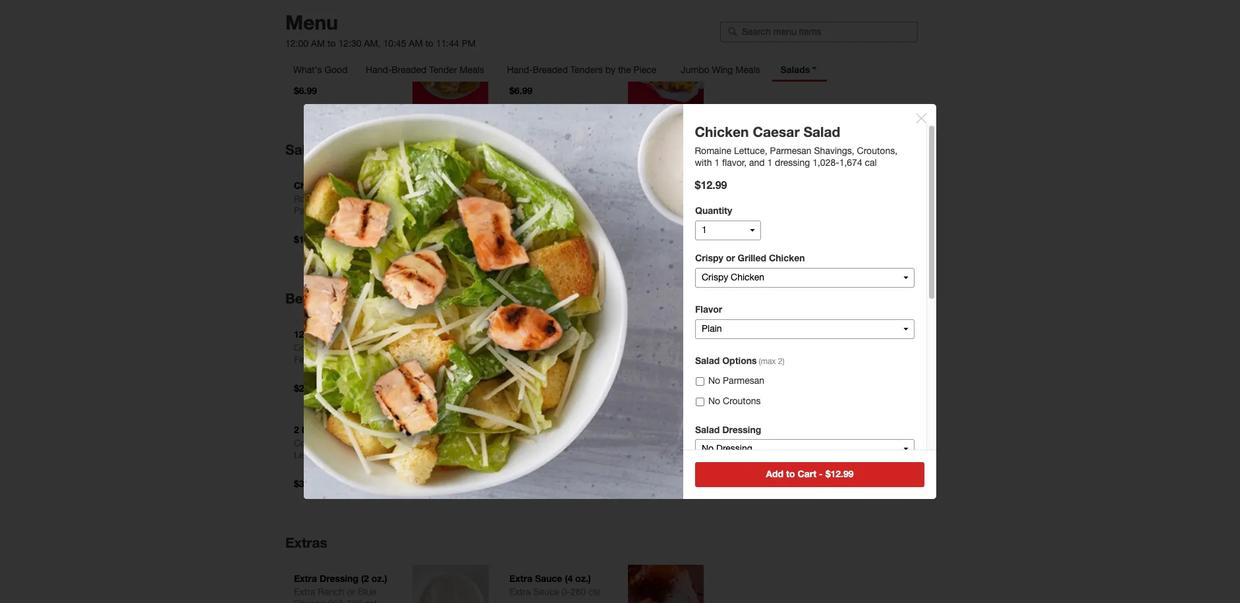 Task type: describe. For each thing, give the bounding box(es) containing it.
lemonade
[[294, 450, 338, 460]]

tenders
[[570, 65, 603, 75]]

jumbo
[[681, 65, 709, 75]]

no inside 2 4 tender meal cajun garlic, no dressing, garlic parm waffle fries, 12 oz. barq's root beer
[[808, 282, 820, 293]]

160
[[325, 366, 340, 377]]

cal inside chicken caesar salad romaine lettuce, parmesan shavings, croutons, with 1 flavor, and 1 dressing 1,028-1,674 cal
[[865, 157, 877, 168]]

no for no parmesan
[[708, 376, 720, 386]]

11:44
[[436, 38, 459, 49]]

12:00
[[285, 38, 308, 49]]

salad,
[[541, 194, 567, 204]]

select item quantity element
[[695, 205, 761, 240]]

$12.99 inside button
[[826, 469, 854, 480]]

or inside × dialog
[[726, 252, 735, 264]]

chicken for chicken caesar salad romaine lettuce, parmesan shavings, croutons, with 1 flavor, and 1 dressing 1,028-1,674 cal
[[695, 124, 749, 140]]

20
[[509, 329, 520, 340]]

in inside 'our signature tots covered in melted cheese and crispy bacon! 419- 514 cal'
[[545, 56, 552, 67]]

2900 hillsborough st, raleigh, nc
[[753, 109, 888, 131]]

st,
[[877, 109, 888, 119]]

20 oz. bottle coke, diet coke, coke zero, sprite, powerade, gold peak tea, dasani 0- 233 cal
[[509, 329, 614, 389]]

No Parmesan checkbox
[[696, 377, 704, 386]]

covered inside 'our signature tots covered in melted cheese and crispy bacon! 419- 514 cal'
[[509, 56, 543, 67]]

options
[[722, 355, 757, 366]]

hand- for hand-breaded tenders by the piece
[[507, 65, 533, 75]]

260-
[[328, 599, 347, 604]]

change
[[753, 134, 780, 143]]

signature inside loaded waffle fries our signature waffle fries covered in melted cheese and crispy bacon! 419- 514 cal
[[312, 45, 351, 55]]

menu 12:00 am to 12:30 am, 10:45 am to 11:44 pm
[[285, 11, 476, 49]]

oz. for 12 oz. can
[[307, 329, 320, 340]]

change button
[[753, 132, 780, 144]]

cal inside 12 oz. can coke, diet coke, sprite, fanta orange, barq's root beer 0-160 cal
[[342, 366, 354, 377]]

in inside order ready in 20-30 mins
[[807, 154, 814, 165]]

parm
[[779, 294, 801, 304]]

add
[[766, 469, 784, 480]]

tab list containing what's good
[[285, 58, 827, 82]]

fanta
[[294, 354, 317, 365]]

(4
[[565, 573, 573, 584]]

20-
[[817, 154, 831, 165]]

× dialog
[[0, 0, 1240, 604]]

am,
[[364, 38, 381, 49]]

no for no croutons
[[708, 396, 720, 407]]

coke, up zero,
[[509, 342, 534, 353]]

quantity
[[695, 205, 732, 216]]

chocolate chip brownie
[[753, 314, 833, 337]]

gold
[[509, 366, 529, 377]]

12:30
[[338, 38, 361, 49]]

0 horizontal spatial fries
[[359, 31, 381, 42]]

extras
[[285, 535, 327, 551]]

beer inside 2 4 tender meal cajun garlic, no dressing, garlic parm waffle fries, 12 oz. barq's root beer
[[819, 306, 839, 316]]

514 inside loaded waffle fries our signature waffle fries covered in melted cheese and crispy bacon! 419- 514 cal
[[294, 80, 309, 91]]

350
[[347, 599, 362, 604]]

piece
[[634, 65, 657, 75]]

0 horizontal spatial $12.99
[[695, 179, 728, 191]]

611-
[[547, 229, 566, 240]]

ranch
[[318, 587, 344, 598]]

and inside loaded waffle fries our signature waffle fries covered in melted cheese and crispy bacon! 419- 514 cal
[[294, 68, 309, 79]]

caesar salad caesar salad, romaine lettuce, parmesan shavings, croutons, and 1 dressing 611-1,051 cal
[[509, 180, 619, 240]]

flavor
[[695, 304, 722, 315]]

grilled
[[738, 252, 766, 264]]

meal
[[800, 270, 822, 281]]

coke, up orange,
[[340, 342, 364, 353]]

dressing for extra
[[320, 573, 359, 584]]

0- inside extra sauce (4 oz.) extra sauce 0-280 cal
[[562, 587, 571, 598]]

loaded waffle fries our signature waffle fries covered in melted cheese and crispy bacon! 419- 514 cal
[[294, 31, 402, 91]]

chicken for chicken caesar salad
[[294, 180, 330, 191]]

diet for 20 oz. bottle
[[536, 342, 553, 353]]

melted inside 'our signature tots covered in melted cheese and crispy bacon! 419- 514 cal'
[[555, 56, 583, 67]]

dressing inside chicken caesar salad romaine lettuce, parmesan shavings, croutons, with 1 flavor, and 1 dressing 1,028-1,674 cal
[[775, 157, 810, 168]]

2 am from the left
[[409, 38, 423, 49]]

chocolate
[[765, 314, 811, 325]]

what's
[[293, 65, 322, 75]]

oz.) for extra dressing (2 oz.)
[[371, 573, 387, 584]]

0 vertical spatial waffle
[[329, 31, 357, 42]]

jumbo wing meals
[[681, 65, 760, 75]]

order
[[753, 154, 778, 165]]

tea,
[[555, 366, 572, 377]]

no croutons
[[708, 396, 761, 407]]

nc
[[788, 121, 802, 131]]

oz. inside 2 4 tender meal cajun garlic, no dressing, garlic parm waffle fries, 12 oz. barq's root beer
[[753, 306, 765, 316]]

garlic,
[[779, 282, 806, 293]]

lettuce, inside the caesar salad caesar salad, romaine lettuce, parmesan shavings, croutons, and 1 dressing 611-1,051 cal
[[509, 205, 543, 216]]

hand-breaded tender meals
[[366, 65, 484, 75]]

Search menu items text field
[[742, 25, 911, 37]]

ready
[[780, 154, 805, 165]]

can
[[322, 329, 340, 340]]

add to cart - $12.99 button
[[695, 463, 925, 488]]

233
[[509, 378, 525, 389]]

caesar inside chicken caesar salad romaine lettuce, parmesan shavings, croutons, with 1 flavor, and 1 dressing 1,028-1,674 cal
[[753, 124, 800, 140]]

2 for 4
[[753, 270, 758, 281]]

coke, up fanta on the bottom left of the page
[[294, 342, 318, 353]]

menu
[[285, 11, 338, 34]]

by
[[605, 65, 616, 75]]

powerade,
[[563, 354, 607, 365]]

croutons
[[723, 396, 761, 407]]

romaine inside the caesar salad caesar salad, romaine lettuce, parmesan shavings, croutons, and 1 dressing 611-1,051 cal
[[570, 194, 606, 204]]

×
[[914, 102, 929, 130]]

cal inside "20 oz. bottle coke, diet coke, coke zero, sprite, powerade, gold peak tea, dasani 0- 233 cal"
[[527, 378, 539, 389]]

No Croutons checkbox
[[696, 398, 704, 406]]

our signature tots covered in melted cheese and crispy bacon! 419- 514 cal
[[509, 45, 617, 91]]

2 for liter
[[294, 424, 299, 435]]

coke
[[582, 342, 604, 353]]

loaded
[[294, 31, 327, 42]]

cheese inside extra dressing (2 oz.) extra ranch or blue cheese 260-350 cal
[[294, 599, 325, 604]]

hand- for hand-breaded tender meals
[[366, 65, 392, 75]]

cheese inside loaded waffle fries our signature waffle fries covered in melted cheese and crispy bacon! 419- 514 cal
[[370, 56, 402, 67]]

salad dressing
[[695, 424, 761, 435]]

cal inside 2 liter bottle coke, diet coke, sprite, lemonade 0-800 cal
[[367, 450, 379, 460]]

salads
[[285, 142, 330, 158]]

extra down extras
[[294, 573, 317, 584]]

dressing inside the caesar salad caesar salad, romaine lettuce, parmesan shavings, croutons, and 1 dressing 611-1,051 cal
[[509, 229, 544, 240]]

shavings, inside the caesar salad caesar salad, romaine lettuce, parmesan shavings, croutons, and 1 dressing 611-1,051 cal
[[509, 217, 550, 228]]

our inside loaded waffle fries our signature waffle fries covered in melted cheese and crispy bacon! 419- 514 cal
[[294, 45, 309, 55]]

select your options for crispy or grilled chicken element
[[695, 252, 915, 304]]

cal inside 'our signature tots covered in melted cheese and crispy bacon! 419- 514 cal'
[[527, 80, 539, 91]]

fries,
[[832, 294, 854, 304]]

extra sauce (4 oz.) extra sauce 0-280 cal
[[509, 573, 601, 598]]

dressing for salad
[[722, 424, 761, 435]]

blue
[[358, 587, 376, 598]]

dasani
[[574, 366, 603, 377]]

barq's inside 2 4 tender meal cajun garlic, no dressing, garlic parm waffle fries, 12 oz. barq's root beer
[[767, 306, 794, 316]]

root inside 12 oz. can coke, diet coke, sprite, fanta orange, barq's root beer 0-160 cal
[[385, 354, 404, 365]]

wing
[[712, 65, 733, 75]]

the
[[618, 65, 631, 75]]

liter
[[302, 424, 322, 435]]

extra left 280
[[509, 587, 531, 598]]

tender for breaded
[[429, 65, 457, 75]]

(2
[[361, 573, 369, 584]]

signature inside 'our signature tots covered in melted cheese and crispy bacon! 419- 514 cal'
[[527, 45, 567, 55]]

bottle for 2 liter bottle
[[324, 424, 350, 435]]

waffle inside 2 4 tender meal cajun garlic, no dressing, garlic parm waffle fries, 12 oz. barq's root beer
[[804, 294, 829, 304]]

chicken caesar salad
[[294, 180, 391, 191]]

$38.39
[[877, 320, 905, 330]]

barq's inside 12 oz. can coke, diet coke, sprite, fanta orange, barq's root beer 0-160 cal
[[355, 354, 382, 365]]

× button
[[914, 102, 929, 130]]

0 horizontal spatial to
[[328, 38, 336, 49]]

1 inside the caesar salad caesar salad, romaine lettuce, parmesan shavings, croutons, and 1 dressing 611-1,051 cal
[[613, 217, 619, 228]]

croutons, inside the caesar salad caesar salad, romaine lettuce, parmesan shavings, croutons, and 1 dressing 611-1,051 cal
[[552, 217, 593, 228]]

2 horizontal spatial 1
[[768, 157, 773, 168]]

chip
[[813, 314, 833, 325]]

coke, up powerade,
[[555, 342, 579, 353]]



Task type: vqa. For each thing, say whether or not it's contained in the screenshot.
sixth Open 24 hours from the bottom
no



Task type: locate. For each thing, give the bounding box(es) containing it.
beer
[[819, 306, 839, 316], [294, 366, 313, 377]]

subtotal
[[733, 375, 775, 388]]

raleigh,
[[753, 121, 786, 131]]

extra left the ranch
[[294, 587, 315, 598]]

1 vertical spatial 12
[[294, 329, 304, 340]]

2 horizontal spatial chicken
[[769, 252, 805, 264]]

cal right 160
[[342, 366, 354, 377]]

$12.99 right '-'
[[826, 469, 854, 480]]

flavor,
[[723, 157, 747, 168]]

bacon! inside 'our signature tots covered in melted cheese and crispy bacon! 419- 514 cal'
[[557, 68, 586, 79]]

oz.) inside extra sauce (4 oz.) extra sauce 0-280 cal
[[575, 573, 591, 584]]

0 vertical spatial romaine
[[695, 146, 732, 156]]

diet for 12 oz. can
[[321, 342, 337, 353]]

salad
[[804, 124, 841, 140], [366, 180, 391, 191], [543, 180, 568, 191], [695, 355, 720, 366], [695, 424, 720, 435]]

2 horizontal spatial crispy
[[695, 252, 723, 264]]

chicken inside chicken caesar salad romaine lettuce, parmesan shavings, croutons, with 1 flavor, and 1 dressing 1,028-1,674 cal
[[695, 124, 749, 140]]

cal right 280
[[589, 587, 601, 598]]

0 horizontal spatial cheese
[[294, 599, 325, 604]]

dressing left 20-
[[775, 157, 810, 168]]

2 horizontal spatial parmesan
[[770, 146, 812, 156]]

barq's
[[767, 306, 794, 316], [355, 354, 382, 365]]

1 horizontal spatial romaine
[[695, 146, 732, 156]]

our down loaded
[[294, 45, 309, 55]]

oz.) right (4
[[575, 573, 591, 584]]

0 horizontal spatial bottle
[[324, 424, 350, 435]]

crispy or grilled chicken
[[695, 252, 805, 264]]

oz.) right (2
[[371, 573, 387, 584]]

1 horizontal spatial hand-
[[507, 65, 533, 75]]

select your options for salad options element
[[695, 355, 915, 424]]

1 meals from the left
[[460, 65, 484, 75]]

cheese left the at the top of the page
[[586, 56, 617, 67]]

cal inside extra sauce (4 oz.) extra sauce 0-280 cal
[[589, 587, 601, 598]]

0- inside 2 liter bottle coke, diet coke, sprite, lemonade 0-800 cal
[[340, 450, 349, 460]]

bottle right 20
[[538, 329, 564, 340]]

280
[[571, 587, 586, 598]]

1 horizontal spatial lettuce,
[[734, 146, 768, 156]]

sprite, for can
[[367, 342, 394, 353]]

lettuce, down the change button at the right top of page
[[734, 146, 768, 156]]

brownie
[[753, 326, 789, 337]]

1 vertical spatial chicken
[[294, 180, 330, 191]]

order ready in 20-30 mins
[[753, 154, 864, 165]]

oz. down the "garlic"
[[753, 306, 765, 316]]

extra
[[294, 573, 317, 584], [509, 573, 532, 584], [294, 587, 315, 598], [509, 587, 531, 598]]

1 vertical spatial barq's
[[355, 354, 382, 365]]

breaded for tender
[[392, 65, 427, 75]]

sauce
[[535, 573, 562, 584], [533, 587, 559, 598]]

cart
[[798, 469, 817, 480]]

dressing up the ranch
[[320, 573, 359, 584]]

and inside 'our signature tots covered in melted cheese and crispy bacon! 419- 514 cal'
[[509, 68, 525, 79]]

0 vertical spatial chicken
[[695, 124, 749, 140]]

select your options for flavor element
[[695, 304, 915, 355]]

crispy inside 'our signature tots covered in melted cheese and crispy bacon! 419- 514 cal'
[[528, 68, 554, 79]]

2 oz.) from the left
[[575, 573, 591, 584]]

1 vertical spatial sprite,
[[533, 354, 560, 365]]

no right no parmesan option
[[708, 376, 720, 386]]

0 horizontal spatial dressing
[[509, 229, 544, 240]]

1 horizontal spatial crispy
[[528, 68, 554, 79]]

shavings, up 1,028- in the top of the page
[[815, 146, 855, 156]]

1 horizontal spatial parmesan
[[723, 376, 764, 386]]

0- inside 12 oz. can coke, diet coke, sprite, fanta orange, barq's root beer 0-160 cal
[[316, 366, 325, 377]]

sauce left (4
[[535, 573, 562, 584]]

1 horizontal spatial meals
[[736, 65, 760, 75]]

breaded down 10:45
[[392, 65, 427, 75]]

514 inside 'our signature tots covered in melted cheese and crispy bacon! 419- 514 cal'
[[509, 80, 525, 91]]

or left grilled
[[726, 252, 735, 264]]

0 horizontal spatial our
[[294, 45, 309, 55]]

diet
[[321, 342, 337, 353], [536, 342, 553, 353], [321, 438, 337, 449]]

cal down peak
[[527, 378, 539, 389]]

2 inside 2 4 tender meal cajun garlic, no dressing, garlic parm waffle fries, 12 oz. barq's root beer
[[753, 270, 758, 281]]

am right 12:00
[[311, 38, 325, 49]]

diet down can
[[321, 342, 337, 353]]

bacon! inside loaded waffle fries our signature waffle fries covered in melted cheese and crispy bacon! 419- 514 cal
[[341, 68, 370, 79]]

1 horizontal spatial chicken
[[695, 124, 749, 140]]

2 514 from the left
[[509, 80, 525, 91]]

2 vertical spatial no
[[708, 396, 720, 407]]

parmesan inside the select your options for salad options element
[[723, 376, 764, 386]]

0 horizontal spatial beer
[[294, 366, 313, 377]]

lettuce,
[[734, 146, 768, 156], [509, 205, 543, 216]]

2 our from the left
[[509, 45, 525, 55]]

romaine right the salad,
[[570, 194, 606, 204]]

1 vertical spatial romaine
[[570, 194, 606, 204]]

what's good
[[293, 65, 348, 75]]

1 vertical spatial $12.99
[[826, 469, 854, 480]]

breaded left tenders
[[533, 65, 568, 75]]

mins
[[844, 154, 864, 165]]

cal right 1,051
[[592, 229, 604, 240]]

coke, down liter on the bottom of page
[[294, 438, 318, 449]]

0 horizontal spatial signature
[[312, 45, 351, 55]]

crispy inside select your options for crispy or grilled chicken element
[[695, 252, 723, 264]]

1 vertical spatial fries
[[382, 45, 402, 55]]

2 bacon! from the left
[[557, 68, 586, 79]]

0 horizontal spatial shavings,
[[509, 217, 550, 228]]

our right pm
[[509, 45, 525, 55]]

shavings, up '611-'
[[509, 217, 550, 228]]

12 inside 2 4 tender meal cajun garlic, no dressing, garlic parm waffle fries, 12 oz. barq's root beer
[[857, 294, 867, 304]]

in right what's
[[330, 56, 337, 67]]

oz. for 20 oz. bottle
[[522, 329, 535, 340]]

croutons, up the 1,674
[[857, 146, 898, 156]]

1 hand- from the left
[[366, 65, 392, 75]]

tots
[[569, 45, 586, 55]]

1 horizontal spatial our
[[509, 45, 525, 55]]

no right no croutons checkbox
[[708, 396, 720, 407]]

cal down the blue
[[365, 599, 377, 604]]

4
[[760, 270, 765, 281]]

1 horizontal spatial oz.)
[[575, 573, 591, 584]]

0 vertical spatial sprite,
[[367, 342, 394, 353]]

0 horizontal spatial oz.)
[[371, 573, 387, 584]]

covered left tenders
[[509, 56, 543, 67]]

0 vertical spatial bottle
[[538, 329, 564, 340]]

croutons, inside chicken caesar salad romaine lettuce, parmesan shavings, croutons, with 1 flavor, and 1 dressing 1,028-1,674 cal
[[857, 146, 898, 156]]

cal down hand-breaded tenders by the piece at the top of page
[[527, 80, 539, 91]]

bottle right liter on the bottom of page
[[324, 424, 350, 435]]

2 horizontal spatial in
[[807, 154, 814, 165]]

oz.
[[753, 306, 765, 316], [307, 329, 320, 340], [522, 329, 535, 340]]

1 horizontal spatial fries
[[382, 45, 402, 55]]

2)
[[778, 357, 785, 366]]

breaded
[[392, 65, 427, 75], [533, 65, 568, 75]]

0-
[[316, 366, 325, 377], [605, 366, 614, 377], [340, 450, 349, 460], [562, 587, 571, 598]]

cal inside the caesar salad caesar salad, romaine lettuce, parmesan shavings, croutons, and 1 dressing 611-1,051 cal
[[592, 229, 604, 240]]

1 419- from the left
[[373, 68, 392, 79]]

salad inside chicken caesar salad romaine lettuce, parmesan shavings, croutons, with 1 flavor, and 1 dressing 1,028-1,674 cal
[[804, 124, 841, 140]]

10:45
[[383, 38, 406, 49]]

croutons,
[[857, 146, 898, 156], [552, 217, 593, 228]]

garlic
[[753, 294, 777, 304]]

1 horizontal spatial oz.
[[522, 329, 535, 340]]

0 vertical spatial no
[[808, 282, 820, 293]]

12 oz. can coke, diet coke, sprite, fanta orange, barq's root beer 0-160 cal
[[294, 329, 404, 377]]

2 419- from the left
[[588, 68, 607, 79]]

crispy inside loaded waffle fries our signature waffle fries covered in melted cheese and crispy bacon! 419- 514 cal
[[312, 68, 339, 79]]

1 horizontal spatial cheese
[[370, 56, 402, 67]]

covered
[[294, 56, 327, 67], [509, 56, 543, 67]]

and inside the caesar salad caesar salad, romaine lettuce, parmesan shavings, croutons, and 1 dressing 611-1,051 cal
[[595, 217, 611, 228]]

0 vertical spatial croutons,
[[857, 146, 898, 156]]

bacon! down tots
[[557, 68, 586, 79]]

diet inside "20 oz. bottle coke, diet coke, coke zero, sprite, powerade, gold peak tea, dasani 0- 233 cal"
[[536, 342, 553, 353]]

good
[[325, 65, 348, 75]]

12 inside 12 oz. can coke, diet coke, sprite, fanta orange, barq's root beer 0-160 cal
[[294, 329, 304, 340]]

1 oz.) from the left
[[371, 573, 387, 584]]

1,674
[[840, 157, 863, 168]]

root down 'parm'
[[797, 306, 817, 316]]

root inside 2 4 tender meal cajun garlic, no dressing, garlic parm waffle fries, 12 oz. barq's root beer
[[797, 306, 817, 316]]

melted down '12:30'
[[339, 56, 368, 67]]

0 vertical spatial beer
[[819, 306, 839, 316]]

hillsborough
[[822, 109, 874, 119]]

cal right mins
[[865, 157, 877, 168]]

in inside loaded waffle fries our signature waffle fries covered in melted cheese and crispy bacon! 419- 514 cal
[[330, 56, 337, 67]]

2 breaded from the left
[[533, 65, 568, 75]]

parmesan up the croutons
[[723, 376, 764, 386]]

fries right am,
[[382, 45, 402, 55]]

1 vertical spatial no
[[708, 376, 720, 386]]

0 vertical spatial root
[[797, 306, 817, 316]]

1 vertical spatial 2
[[294, 424, 299, 435]]

1 vertical spatial croutons,
[[552, 217, 593, 228]]

with
[[695, 157, 712, 168]]

waffle left 10:45
[[354, 45, 379, 55]]

croutons, up 1,051
[[552, 217, 593, 228]]

0 vertical spatial $12.99
[[695, 179, 728, 191]]

tender for 4
[[768, 270, 798, 281]]

chicken up flavor, at the top of page
[[695, 124, 749, 140]]

1 horizontal spatial dressing
[[722, 424, 761, 435]]

1 horizontal spatial 419-
[[588, 68, 607, 79]]

$29.98
[[877, 282, 905, 293]]

2 4 tender meal cajun garlic, no dressing, garlic parm waffle fries, 12 oz. barq's root beer
[[753, 270, 867, 316]]

bottle
[[538, 329, 564, 340], [324, 424, 350, 435]]

0 vertical spatial parmesan
[[770, 146, 812, 156]]

1 horizontal spatial barq's
[[767, 306, 794, 316]]

1 horizontal spatial breaded
[[533, 65, 568, 75]]

oz. left can
[[307, 329, 320, 340]]

diet inside 2 liter bottle coke, diet coke, sprite, lemonade 0-800 cal
[[321, 438, 337, 449]]

2900
[[799, 109, 820, 119]]

1 vertical spatial sauce
[[533, 587, 559, 598]]

sprite, inside 12 oz. can coke, diet coke, sprite, fanta orange, barq's root beer 0-160 cal
[[367, 342, 394, 353]]

barq's right orange,
[[355, 354, 382, 365]]

chicken
[[695, 124, 749, 140], [294, 180, 330, 191], [769, 252, 805, 264]]

diet up peak
[[536, 342, 553, 353]]

parmesan inside the caesar salad caesar salad, romaine lettuce, parmesan shavings, croutons, and 1 dressing 611-1,051 cal
[[545, 205, 587, 216]]

cal right the 800
[[367, 450, 379, 460]]

chicken down "salads"
[[294, 180, 330, 191]]

0 vertical spatial barq's
[[767, 306, 794, 316]]

1 vertical spatial waffle
[[354, 45, 379, 55]]

2 covered from the left
[[509, 56, 543, 67]]

salad inside the caesar salad caesar salad, romaine lettuce, parmesan shavings, croutons, and 1 dressing 611-1,051 cal
[[543, 180, 568, 191]]

1,028-
[[813, 157, 840, 168]]

2 horizontal spatial cheese
[[586, 56, 617, 67]]

pm
[[462, 38, 476, 49]]

and inside chicken caesar salad romaine lettuce, parmesan shavings, croutons, with 1 flavor, and 1 dressing 1,028-1,674 cal
[[750, 157, 765, 168]]

tender inside 2 4 tender meal cajun garlic, no dressing, garlic parm waffle fries, 12 oz. barq's root beer
[[768, 270, 798, 281]]

1 horizontal spatial root
[[797, 306, 817, 316]]

crispy down select item quantity element
[[695, 252, 723, 264]]

lettuce, down the salad,
[[509, 205, 543, 216]]

cal down what's good
[[312, 80, 324, 91]]

0 horizontal spatial crispy
[[312, 68, 339, 79]]

0 horizontal spatial dressing
[[320, 573, 359, 584]]

$12.99
[[695, 179, 728, 191], [826, 469, 854, 480]]

1 horizontal spatial bottle
[[538, 329, 564, 340]]

coke, up the 800
[[340, 438, 364, 449]]

dressing inside × dialog
[[722, 424, 761, 435]]

2 meals from the left
[[736, 65, 760, 75]]

diet for 2 liter bottle
[[321, 438, 337, 449]]

signature
[[312, 45, 351, 55], [527, 45, 567, 55]]

to inside button
[[786, 469, 795, 480]]

sauce left 280
[[533, 587, 559, 598]]

419- inside loaded waffle fries our signature waffle fries covered in melted cheese and crispy bacon! 419- 514 cal
[[373, 68, 392, 79]]

sprite, inside "20 oz. bottle coke, diet coke, coke zero, sprite, powerade, gold peak tea, dasani 0- 233 cal"
[[533, 354, 560, 365]]

and
[[294, 68, 309, 79], [509, 68, 525, 79], [750, 157, 765, 168], [595, 217, 611, 228]]

0- down (4
[[562, 587, 571, 598]]

waffle left am,
[[329, 31, 357, 42]]

cheese inside 'our signature tots covered in melted cheese and crispy bacon! 419- 514 cal'
[[586, 56, 617, 67]]

crispy down '12:30'
[[312, 68, 339, 79]]

0 vertical spatial sauce
[[535, 573, 562, 584]]

0 vertical spatial lettuce,
[[734, 146, 768, 156]]

1 horizontal spatial signature
[[527, 45, 567, 55]]

1 vertical spatial lettuce,
[[509, 205, 543, 216]]

beer down fries,
[[819, 306, 839, 316]]

meals down pm
[[460, 65, 484, 75]]

(max
[[759, 357, 776, 366]]

barq's down 'parm'
[[767, 306, 794, 316]]

to
[[328, 38, 336, 49], [425, 38, 434, 49], [786, 469, 795, 480]]

no
[[808, 282, 820, 293], [708, 376, 720, 386], [708, 396, 720, 407]]

cajun
[[753, 282, 777, 293]]

beer down fanta on the bottom left of the page
[[294, 366, 313, 377]]

1 vertical spatial parmesan
[[545, 205, 587, 216]]

chicken up garlic,
[[769, 252, 805, 264]]

cal inside loaded waffle fries our signature waffle fries covered in melted cheese and crispy bacon! 419- 514 cal
[[312, 80, 324, 91]]

0 horizontal spatial bacon!
[[341, 68, 370, 79]]

419- left the at the top of the page
[[588, 68, 607, 79]]

cal inside extra dressing (2 oz.) extra ranch or blue cheese 260-350 cal
[[365, 599, 377, 604]]

crispy left tenders
[[528, 68, 554, 79]]

add to cart - $12.99
[[766, 469, 854, 480]]

12 up fanta on the bottom left of the page
[[294, 329, 304, 340]]

0- inside "20 oz. bottle coke, diet coke, coke zero, sprite, powerade, gold peak tea, dasani 0- 233 cal"
[[605, 366, 614, 377]]

1 horizontal spatial to
[[425, 38, 434, 49]]

in left 20-
[[807, 154, 814, 165]]

0 horizontal spatial 12
[[294, 329, 304, 340]]

romaine
[[695, 146, 732, 156], [570, 194, 606, 204]]

peak
[[532, 366, 552, 377]]

12
[[857, 294, 867, 304], [294, 329, 304, 340]]

1 melted from the left
[[339, 56, 368, 67]]

0 horizontal spatial breaded
[[392, 65, 427, 75]]

signature up good
[[312, 45, 351, 55]]

extra dressing (2 oz.) extra ranch or blue cheese 260-350 cal
[[294, 573, 387, 604]]

bottle inside 2 liter bottle coke, diet coke, sprite, lemonade 0-800 cal
[[324, 424, 350, 435]]

1 covered from the left
[[294, 56, 327, 67]]

2 horizontal spatial to
[[786, 469, 795, 480]]

1 horizontal spatial melted
[[555, 56, 583, 67]]

0 horizontal spatial oz.
[[307, 329, 320, 340]]

romaine up with
[[695, 146, 732, 156]]

root
[[797, 306, 817, 316], [385, 354, 404, 365]]

coke,
[[294, 342, 318, 353], [340, 342, 364, 353], [509, 342, 534, 353], [555, 342, 579, 353], [294, 438, 318, 449], [340, 438, 364, 449]]

oz.) inside extra dressing (2 oz.) extra ranch or blue cheese 260-350 cal
[[371, 573, 387, 584]]

beverages
[[285, 290, 355, 307]]

tab list
[[285, 58, 827, 82]]

chicken inside select your options for crispy or grilled chicken element
[[769, 252, 805, 264]]

0 horizontal spatial meals
[[460, 65, 484, 75]]

0 horizontal spatial barq's
[[355, 354, 382, 365]]

breaded for tenders
[[533, 65, 568, 75]]

meals
[[460, 65, 484, 75], [736, 65, 760, 75]]

0 horizontal spatial am
[[311, 38, 325, 49]]

1 vertical spatial or
[[347, 587, 355, 598]]

sprite, for bottle
[[367, 438, 394, 449]]

12 right fries,
[[857, 294, 867, 304]]

$12.99 down with
[[695, 179, 728, 191]]

1 horizontal spatial shavings,
[[815, 146, 855, 156]]

0 horizontal spatial romaine
[[570, 194, 606, 204]]

to right add
[[786, 469, 795, 480]]

dressing left '611-'
[[509, 229, 544, 240]]

1 horizontal spatial or
[[726, 252, 735, 264]]

419- down am,
[[373, 68, 392, 79]]

0 vertical spatial 12
[[857, 294, 867, 304]]

parmesan down the salad,
[[545, 205, 587, 216]]

2 vertical spatial parmesan
[[723, 376, 764, 386]]

or up 350
[[347, 587, 355, 598]]

0- right lemonade
[[340, 450, 349, 460]]

fries
[[359, 31, 381, 42], [382, 45, 402, 55]]

salad options (max 2)
[[695, 355, 785, 366]]

1 horizontal spatial 12
[[857, 294, 867, 304]]

melted inside loaded waffle fries our signature waffle fries covered in melted cheese and crispy bacon! 419- 514 cal
[[339, 56, 368, 67]]

0 horizontal spatial in
[[330, 56, 337, 67]]

waffle up chip
[[804, 294, 829, 304]]

bottle inside "20 oz. bottle coke, diet coke, coke zero, sprite, powerade, gold peak tea, dasani 0- 233 cal"
[[538, 329, 564, 340]]

am right 10:45
[[409, 38, 423, 49]]

parmesan inside chicken caesar salad romaine lettuce, parmesan shavings, croutons, with 1 flavor, and 1 dressing 1,028-1,674 cal
[[770, 146, 812, 156]]

0 vertical spatial fries
[[359, 31, 381, 42]]

hand-breaded tenders by the piece
[[507, 65, 657, 75]]

0 horizontal spatial hand-
[[366, 65, 392, 75]]

1 breaded from the left
[[392, 65, 427, 75]]

oz.) for extra sauce (4 oz.)
[[575, 573, 591, 584]]

2 vertical spatial chicken
[[769, 252, 805, 264]]

cheese down the ranch
[[294, 599, 325, 604]]

lettuce, inside chicken caesar salad romaine lettuce, parmesan shavings, croutons, with 1 flavor, and 1 dressing 1,028-1,674 cal
[[734, 146, 768, 156]]

1 vertical spatial root
[[385, 354, 404, 365]]

1 bacon! from the left
[[341, 68, 370, 79]]

0 horizontal spatial or
[[347, 587, 355, 598]]

orange,
[[320, 354, 353, 365]]

select your options for salad dressing element
[[695, 424, 915, 475]]

2 left 4
[[753, 270, 758, 281]]

chicken caesar salad romaine lettuce, parmesan shavings, croutons, with 1 flavor, and 1 dressing 1,028-1,674 cal
[[695, 124, 898, 168]]

2 melted from the left
[[555, 56, 583, 67]]

oz. inside "20 oz. bottle coke, diet coke, coke zero, sprite, powerade, gold peak tea, dasani 0- 233 cal"
[[522, 329, 535, 340]]

signature left tots
[[527, 45, 567, 55]]

to left 11:44
[[425, 38, 434, 49]]

2 liter bottle coke, diet coke, sprite, lemonade 0-800 cal
[[294, 424, 394, 460]]

diet inside 12 oz. can coke, diet coke, sprite, fanta orange, barq's root beer 0-160 cal
[[321, 342, 337, 353]]

oz. inside 12 oz. can coke, diet coke, sprite, fanta orange, barq's root beer 0-160 cal
[[307, 329, 320, 340]]

dressing inside extra dressing (2 oz.) extra ranch or blue cheese 260-350 cal
[[320, 573, 359, 584]]

fries left 10:45
[[359, 31, 381, 42]]

800
[[349, 450, 364, 460]]

zero,
[[509, 354, 531, 365]]

0 vertical spatial or
[[726, 252, 735, 264]]

parmesan
[[770, 146, 812, 156], [545, 205, 587, 216], [723, 376, 764, 386]]

beer inside 12 oz. can coke, diet coke, sprite, fanta orange, barq's root beer 0-160 cal
[[294, 366, 313, 377]]

0 vertical spatial dressing
[[722, 424, 761, 435]]

0 horizontal spatial lettuce,
[[509, 205, 543, 216]]

meals right wing at the top right of page
[[736, 65, 760, 75]]

or inside extra dressing (2 oz.) extra ranch or blue cheese 260-350 cal
[[347, 587, 355, 598]]

1 horizontal spatial croutons,
[[857, 146, 898, 156]]

419- inside 'our signature tots covered in melted cheese and crispy bacon! 419- 514 cal'
[[588, 68, 607, 79]]

1 am from the left
[[311, 38, 325, 49]]

2 inside 2 liter bottle coke, diet coke, sprite, lemonade 0-800 cal
[[294, 424, 299, 435]]

1 vertical spatial dressing
[[320, 573, 359, 584]]

-
[[819, 469, 823, 480]]

dressing down the croutons
[[722, 424, 761, 435]]

0 vertical spatial tender
[[429, 65, 457, 75]]

1 horizontal spatial bacon!
[[557, 68, 586, 79]]

dressing,
[[823, 282, 861, 293]]

0 horizontal spatial croutons,
[[552, 217, 593, 228]]

covered inside loaded waffle fries our signature waffle fries covered in melted cheese and crispy bacon! 419- 514 cal
[[294, 56, 327, 67]]

30
[[831, 154, 841, 165]]

sprite, inside 2 liter bottle coke, diet coke, sprite, lemonade 0-800 cal
[[367, 438, 394, 449]]

1 514 from the left
[[294, 80, 309, 91]]

melted down tots
[[555, 56, 583, 67]]

2 hand- from the left
[[507, 65, 533, 75]]

in left tenders
[[545, 56, 552, 67]]

tender down 11:44
[[429, 65, 457, 75]]

root right orange,
[[385, 354, 404, 365]]

our inside 'our signature tots covered in melted cheese and crispy bacon! 419- 514 cal'
[[509, 45, 525, 55]]

extra left (4
[[509, 573, 532, 584]]

1 our from the left
[[294, 45, 309, 55]]

1 vertical spatial dressing
[[509, 229, 544, 240]]

1 horizontal spatial am
[[409, 38, 423, 49]]

1 horizontal spatial 1
[[715, 157, 720, 168]]

sprite,
[[367, 342, 394, 353], [533, 354, 560, 365], [367, 438, 394, 449]]

romaine inside chicken caesar salad romaine lettuce, parmesan shavings, croutons, with 1 flavor, and 1 dressing 1,028-1,674 cal
[[695, 146, 732, 156]]

shavings, inside chicken caesar salad romaine lettuce, parmesan shavings, croutons, with 1 flavor, and 1 dressing 1,028-1,674 cal
[[815, 146, 855, 156]]

2 left liter on the bottom of page
[[294, 424, 299, 435]]

0- down fanta on the bottom left of the page
[[316, 366, 325, 377]]

oz. right 20
[[522, 329, 535, 340]]

bottle for 20 oz. bottle
[[538, 329, 564, 340]]

1 signature from the left
[[312, 45, 351, 55]]

2 signature from the left
[[527, 45, 567, 55]]

bacon! down '12:30'
[[341, 68, 370, 79]]

0- right 'dasani'
[[605, 366, 614, 377]]



